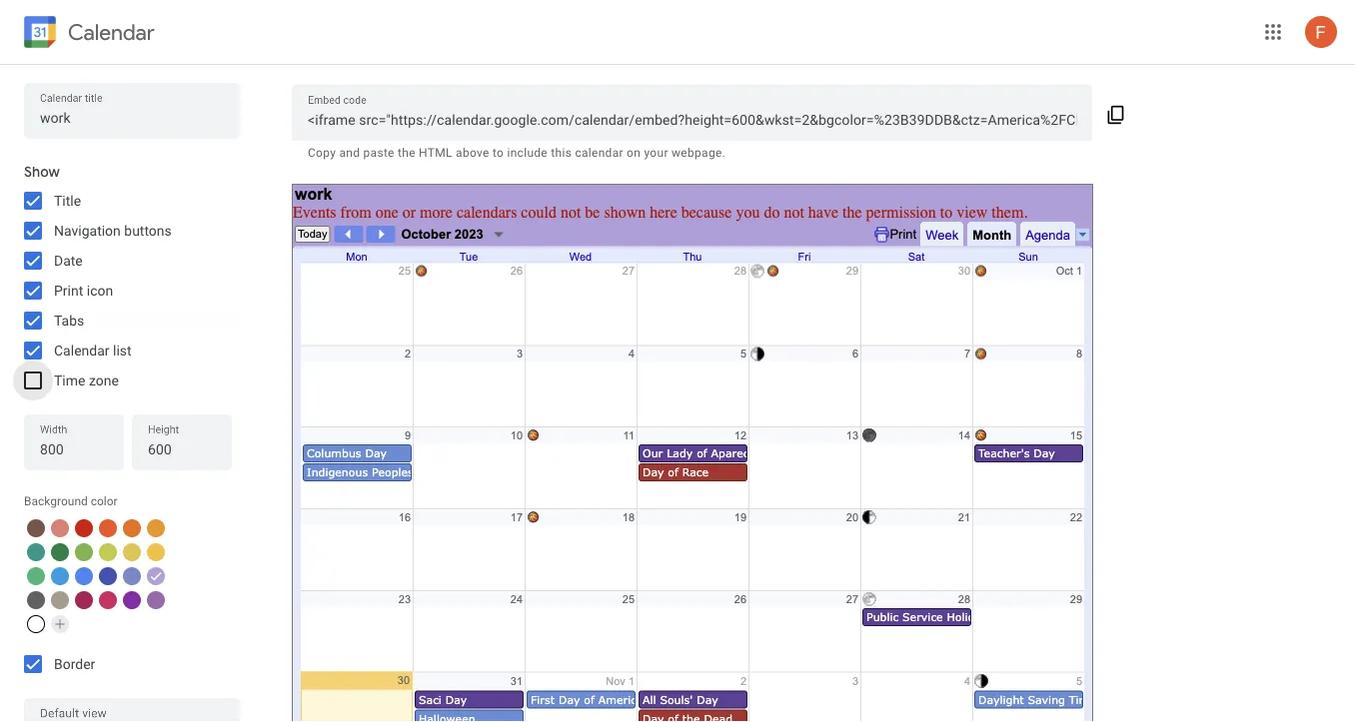 Task type: describe. For each thing, give the bounding box(es) containing it.
html
[[419, 146, 453, 160]]

birch menu item
[[51, 592, 69, 610]]

include
[[507, 146, 548, 160]]

tabs
[[54, 312, 84, 329]]

blueberry menu item
[[99, 568, 117, 586]]

icon
[[87, 282, 113, 299]]

background color
[[24, 495, 118, 509]]

eucalyptus menu item
[[27, 544, 45, 562]]

basil menu item
[[51, 544, 69, 562]]

calendar list
[[54, 342, 132, 359]]

buttons
[[124, 222, 172, 239]]

this
[[551, 146, 572, 160]]

pistachio menu item
[[75, 544, 93, 562]]

flamingo menu item
[[51, 520, 69, 538]]

mango menu item
[[147, 520, 165, 538]]

calendar link
[[20, 12, 155, 56]]

tangerine menu item
[[99, 520, 117, 538]]

copy
[[308, 146, 336, 160]]

navigation buttons
[[54, 222, 172, 239]]

amethyst menu item
[[147, 592, 165, 610]]

above
[[456, 146, 490, 160]]

calendar
[[575, 146, 624, 160]]

sage menu item
[[27, 568, 45, 586]]

pumpkin menu item
[[123, 520, 141, 538]]

zone
[[89, 372, 119, 389]]

radicchio menu item
[[75, 592, 93, 610]]

background
[[24, 495, 88, 509]]

paste
[[363, 146, 395, 160]]

graphite menu item
[[27, 592, 45, 610]]

content_copy button
[[1093, 89, 1140, 137]]

cherry blossom menu item
[[99, 592, 117, 610]]

date
[[54, 252, 83, 269]]

tomato menu item
[[75, 520, 93, 538]]

content_copy
[[1106, 105, 1126, 125]]

the
[[398, 146, 416, 160]]



Task type: vqa. For each thing, say whether or not it's contained in the screenshot.
EVENT
no



Task type: locate. For each thing, give the bounding box(es) containing it.
cobalt menu item
[[75, 568, 93, 586]]

avocado menu item
[[99, 544, 117, 562]]

calendar color menu item
[[27, 616, 45, 634]]

copy and paste the html above to include this calendar on your webpage.
[[308, 146, 726, 160]]

add custom color menu item
[[51, 616, 69, 634]]

and
[[339, 146, 360, 160]]

cocoa menu item
[[27, 520, 45, 538]]

1 vertical spatial calendar
[[54, 342, 109, 359]]

title
[[54, 192, 81, 209]]

lavender
[[111, 535, 153, 547]]

0 vertical spatial calendar
[[68, 19, 155, 45]]

time zone
[[54, 372, 119, 389]]

border
[[54, 656, 95, 673]]

calendar
[[68, 19, 155, 45], [54, 342, 109, 359]]

calendar for calendar
[[68, 19, 155, 45]]

lavender menu item
[[123, 568, 141, 586]]

grape menu item
[[123, 592, 141, 610]]

print icon
[[54, 282, 113, 299]]

to
[[493, 146, 504, 160]]

peacock menu item
[[51, 568, 69, 586]]

None text field
[[40, 104, 224, 132]]

banana menu item
[[147, 544, 165, 562]]

calendar inside calendar link
[[68, 19, 155, 45]]

calendar for calendar list
[[54, 342, 109, 359]]

time
[[54, 372, 85, 389]]

list
[[113, 342, 132, 359]]

None text field
[[308, 106, 1077, 134]]

color
[[91, 495, 118, 509]]

navigation
[[54, 222, 121, 239]]

None number field
[[40, 436, 108, 464], [148, 436, 216, 464], [40, 436, 108, 464], [148, 436, 216, 464]]

on
[[627, 146, 641, 160]]

webpage.
[[672, 146, 726, 160]]

show
[[24, 163, 60, 181]]

wisteria menu item
[[147, 568, 165, 586]]

print
[[54, 282, 83, 299]]

your
[[644, 146, 669, 160]]

citron menu item
[[123, 544, 141, 562]]



